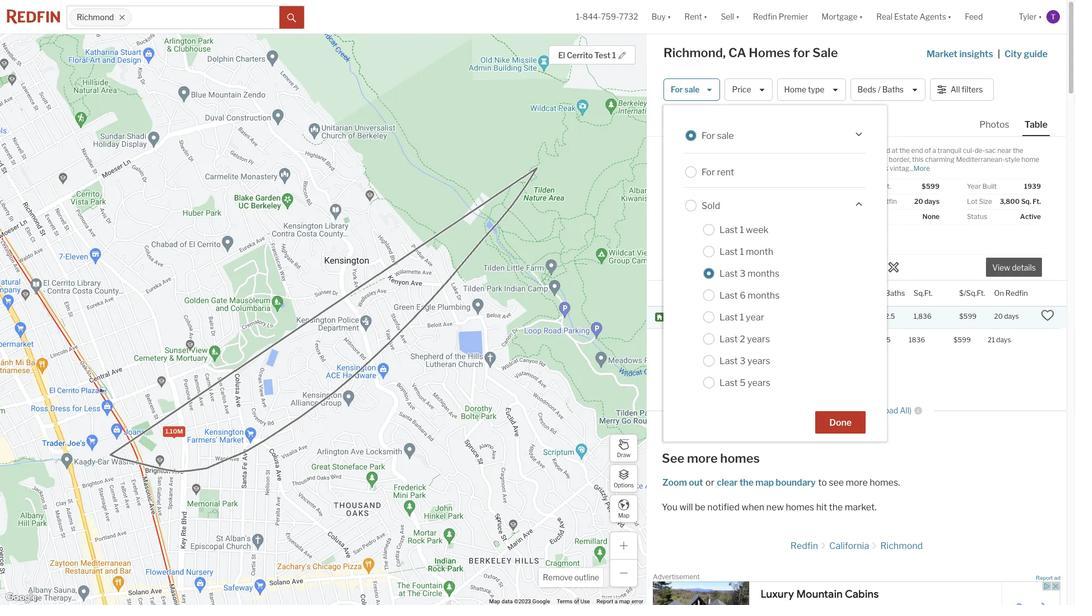 Task type: locate. For each thing, give the bounding box(es) containing it.
1 vertical spatial $599
[[960, 312, 977, 321]]

report for report a map error
[[597, 598, 614, 605]]

favorite this home image
[[1041, 309, 1055, 322]]

2 vertical spatial days
[[997, 336, 1012, 344]]

0 vertical spatial baths
[[883, 85, 904, 94]]

1 vertical spatial 2.5
[[881, 336, 891, 344]]

6 ▾ from the left
[[1039, 12, 1043, 21]]

days up none
[[925, 197, 940, 206]]

0 vertical spatial map
[[618, 512, 630, 519]]

report a map error link
[[597, 598, 644, 605]]

1 last from the top
[[720, 224, 738, 235]]

sale up "rent"
[[717, 130, 734, 141]]

0 horizontal spatial more
[[687, 451, 718, 465]]

real estate agents ▾
[[877, 12, 952, 21]]

2 ▾ from the left
[[704, 12, 708, 21]]

previous button image
[[675, 200, 686, 211]]

be
[[695, 502, 706, 513]]

real estate agents ▾ button
[[870, 0, 959, 34]]

1-844-759-7732 link
[[576, 12, 639, 21]]

0 vertical spatial on
[[866, 197, 875, 206]]

remove richmond image
[[119, 14, 126, 21]]

1 horizontal spatial map
[[618, 512, 630, 519]]

years for last 3 years
[[748, 355, 771, 366]]

on redfin down $/sq. ft.
[[866, 197, 897, 206]]

use
[[581, 598, 590, 605]]

buy ▾ button
[[652, 0, 671, 34]]

on down view
[[995, 288, 1005, 297]]

year
[[746, 312, 765, 322]]

on down $/sq.
[[866, 197, 875, 206]]

0 vertical spatial months
[[748, 268, 780, 279]]

3 for years
[[740, 355, 746, 366]]

the
[[900, 146, 910, 155], [1013, 146, 1024, 155], [740, 477, 754, 488], [829, 502, 843, 513]]

1 horizontal spatial 20
[[995, 312, 1003, 321]]

map left error
[[619, 598, 631, 605]]

baths right /
[[883, 85, 904, 94]]

homes up clear
[[721, 451, 760, 465]]

last 5 years
[[720, 377, 771, 388]]

2 vertical spatial $599
[[954, 336, 971, 344]]

map for map
[[618, 512, 630, 519]]

▾ for sell ▾
[[736, 12, 740, 21]]

▾ right buy
[[668, 12, 671, 21]]

1 up done
[[840, 406, 843, 415]]

1 vertical spatial on
[[995, 288, 1005, 297]]

last down last 1 month
[[720, 268, 738, 279]]

20 days down on redfin button
[[995, 312, 1020, 321]]

a up 'charming' at the right of page
[[933, 146, 937, 155]]

end
[[912, 146, 924, 155]]

0 vertical spatial on redfin
[[866, 197, 897, 206]]

report inside button
[[1037, 575, 1053, 581]]

0 horizontal spatial on redfin
[[866, 197, 897, 206]]

None search field
[[132, 6, 280, 29]]

all filters
[[951, 85, 983, 94]]

month
[[746, 246, 774, 257]]

1 ▾ from the left
[[668, 12, 671, 21]]

page
[[820, 406, 838, 415]]

terms
[[557, 598, 573, 605]]

20 up 21 days
[[995, 312, 1003, 321]]

cul-
[[963, 146, 975, 155]]

1 vertical spatial days
[[1005, 312, 1020, 321]]

▾ right rent
[[704, 12, 708, 21]]

last for last 3 years
[[720, 355, 738, 366]]

rent
[[717, 167, 735, 177]]

the up style
[[1013, 146, 1024, 155]]

map region
[[0, 0, 665, 605]]

sold
[[702, 200, 721, 211]]

0 horizontal spatial richmond
[[77, 13, 114, 22]]

3 ▾ from the left
[[736, 12, 740, 21]]

year
[[968, 182, 982, 190]]

dialog containing for sale
[[664, 105, 887, 441]]

de-
[[975, 146, 986, 155]]

richmond:
[[709, 336, 743, 344]]

report ad button
[[1037, 575, 1061, 583]]

map inside button
[[618, 512, 630, 519]]

view details link
[[987, 257, 1043, 277]]

tranquil
[[938, 146, 962, 155]]

3,800
[[1000, 197, 1020, 206]]

ft.
[[884, 182, 891, 190], [1033, 197, 1042, 206]]

richmond right california link
[[881, 541, 923, 551]]

more right see
[[846, 477, 868, 488]]

0 vertical spatial ft.
[[884, 182, 891, 190]]

1
[[612, 50, 616, 60], [664, 117, 668, 126], [740, 224, 744, 235], [740, 246, 744, 257], [740, 312, 744, 322], [840, 406, 843, 415], [854, 406, 858, 415]]

▾ right agents
[[948, 12, 952, 21]]

photos button
[[978, 119, 1023, 135]]

2 last from the top
[[720, 246, 738, 257]]

$599 for 1836
[[954, 336, 971, 344]]

20
[[915, 197, 924, 206], [995, 312, 1003, 321]]

for down richmond,
[[671, 85, 683, 94]]

1 horizontal spatial richmond
[[881, 541, 923, 551]]

data
[[502, 598, 513, 605]]

terms of use
[[557, 598, 590, 605]]

0 vertical spatial 3
[[740, 268, 746, 279]]

for sale up for rent
[[702, 130, 734, 141]]

viewing
[[789, 406, 818, 415]]

0 horizontal spatial map
[[489, 598, 500, 605]]

report right use
[[597, 598, 614, 605]]

for left "rent"
[[702, 167, 715, 177]]

1 down for sale button
[[664, 117, 668, 126]]

3 last from the top
[[720, 268, 738, 279]]

0 vertical spatial years
[[748, 334, 770, 344]]

geri
[[709, 318, 720, 325]]

heading
[[669, 247, 761, 277]]

last left el
[[720, 312, 738, 322]]

0 vertical spatial 20
[[915, 197, 924, 206]]

1 horizontal spatial a
[[933, 146, 937, 155]]

1 vertical spatial on redfin
[[995, 288, 1029, 297]]

1836
[[909, 336, 926, 344]]

6 last from the top
[[720, 334, 738, 344]]

richmond left remove richmond "icon"
[[77, 13, 114, 22]]

homes.
[[870, 477, 901, 488]]

favorite button image
[[835, 140, 854, 159]]

2 3 from the top
[[740, 355, 746, 366]]

last 1 year
[[720, 312, 765, 322]]

last for last 1 year
[[720, 312, 738, 322]]

1 vertical spatial sale
[[717, 130, 734, 141]]

last left 5
[[720, 377, 738, 388]]

average
[[671, 336, 697, 344]]

zoom
[[663, 477, 687, 488]]

1939
[[1025, 182, 1042, 190]]

the right clear
[[740, 477, 754, 488]]

1 vertical spatial years
[[748, 355, 771, 366]]

0 horizontal spatial for
[[699, 336, 708, 344]]

5 last from the top
[[720, 312, 738, 322]]

a left error
[[615, 598, 618, 605]]

ft. right sq.
[[1033, 197, 1042, 206]]

0 vertical spatial a
[[933, 146, 937, 155]]

sell ▾ button
[[715, 0, 747, 34]]

report ad
[[1037, 575, 1061, 581]]

when
[[742, 502, 765, 513]]

advertisement
[[653, 573, 700, 581]]

months up location
[[748, 268, 780, 279]]

on redfin down the view details
[[995, 288, 1029, 297]]

0 vertical spatial $599
[[922, 182, 940, 190]]

0 horizontal spatial map
[[619, 598, 631, 605]]

0 vertical spatial for
[[671, 85, 683, 94]]

1 vertical spatial months
[[748, 290, 780, 301]]

1 horizontal spatial more
[[846, 477, 868, 488]]

0 horizontal spatial for sale
[[671, 85, 700, 94]]

report left ad
[[1037, 575, 1053, 581]]

1 vertical spatial 20 days
[[995, 312, 1020, 321]]

of right end on the right bottom of the page
[[848, 421, 856, 431]]

ft. right $/sq.
[[884, 182, 891, 190]]

4 ▾ from the left
[[860, 12, 863, 21]]

years right 2
[[748, 334, 770, 344]]

1 vertical spatial homes
[[786, 502, 815, 513]]

0 vertical spatial for sale
[[671, 85, 700, 94]]

the right hit
[[829, 502, 843, 513]]

nestled at the end of a tranquil cul-de-sac near the albany border, this charming mediterranean-style home exudes vintag...
[[866, 146, 1040, 173]]

map
[[756, 477, 774, 488], [619, 598, 631, 605]]

▾ right tyler
[[1039, 12, 1043, 21]]

1 horizontal spatial on redfin
[[995, 288, 1029, 297]]

1 up end of results
[[854, 406, 858, 415]]

1 horizontal spatial homes
[[786, 502, 815, 513]]

$599 left the 21 on the right bottom of the page
[[954, 336, 971, 344]]

1 vertical spatial map
[[619, 598, 631, 605]]

1 horizontal spatial on
[[995, 288, 1005, 297]]

0 horizontal spatial sale
[[685, 85, 700, 94]]

of up done
[[845, 406, 853, 415]]

baths down 'x-out this home' icon
[[886, 288, 906, 297]]

baths button
[[886, 281, 906, 306]]

for down "agent:"
[[699, 336, 708, 344]]

last down the richmond:
[[720, 355, 738, 366]]

1 vertical spatial for
[[702, 130, 715, 141]]

(download
[[860, 406, 899, 415]]

2.5 left 1836
[[881, 336, 891, 344]]

4 last from the top
[[720, 290, 738, 301]]

8 last from the top
[[720, 377, 738, 388]]

$/sq.
[[866, 182, 882, 190]]

homes
[[721, 451, 760, 465], [786, 502, 815, 513]]

0 vertical spatial report
[[1037, 575, 1053, 581]]

listing agent: geri stern el cerrito
[[672, 312, 779, 325]]

20 days up none
[[915, 197, 940, 206]]

3 up 6
[[740, 268, 746, 279]]

0 horizontal spatial on
[[866, 197, 875, 206]]

el cerrito test 1 button
[[549, 45, 636, 64]]

▾ right sell
[[736, 12, 740, 21]]

el cerrito test 1
[[559, 50, 616, 60]]

last for last 2 years
[[720, 334, 738, 344]]

last down last 1 week
[[720, 246, 738, 257]]

more up 'out'
[[687, 451, 718, 465]]

0 horizontal spatial a
[[615, 598, 618, 605]]

mortgage ▾ button
[[815, 0, 870, 34]]

2
[[740, 334, 746, 344]]

years right 5
[[748, 377, 771, 388]]

premier
[[779, 12, 809, 21]]

1 horizontal spatial report
[[1037, 575, 1053, 581]]

dialog
[[664, 105, 887, 441]]

0 vertical spatial sale
[[685, 85, 700, 94]]

1 vertical spatial 3
[[740, 355, 746, 366]]

0 vertical spatial 2.5
[[886, 312, 896, 321]]

more
[[914, 164, 931, 173]]

ad region
[[653, 582, 1061, 605]]

on inside button
[[995, 288, 1005, 297]]

1-844-759-7732
[[576, 12, 639, 21]]

outline
[[575, 573, 599, 582]]

homes left hit
[[786, 502, 815, 513]]

7 last from the top
[[720, 355, 738, 366]]

google image
[[3, 591, 40, 605]]

last for last 3 months
[[720, 268, 738, 279]]

$599 down more link
[[922, 182, 940, 190]]

5
[[740, 377, 746, 388]]

years for last 2 years
[[748, 334, 770, 344]]

home
[[1022, 155, 1040, 164]]

1 vertical spatial report
[[597, 598, 614, 605]]

1 inside button
[[612, 50, 616, 60]]

days right the 21 on the right bottom of the page
[[997, 336, 1012, 344]]

0 horizontal spatial 20 days
[[915, 197, 940, 206]]

map up you will be notified when new homes hit the market.
[[756, 477, 774, 488]]

map down options
[[618, 512, 630, 519]]

1 vertical spatial map
[[489, 598, 500, 605]]

last left 2
[[720, 334, 738, 344]]

tyler ▾
[[1019, 12, 1043, 21]]

0 horizontal spatial report
[[597, 598, 614, 605]]

1 vertical spatial 20
[[995, 312, 1003, 321]]

nestled
[[866, 146, 891, 155]]

days down on redfin button
[[1005, 312, 1020, 321]]

21
[[988, 336, 995, 344]]

3 up 5
[[740, 355, 746, 366]]

759-
[[601, 12, 619, 21]]

1 left week
[[740, 224, 744, 235]]

mortgage
[[822, 12, 858, 21]]

of
[[925, 146, 932, 155], [845, 406, 853, 415], [848, 421, 856, 431], [574, 598, 579, 605]]

2.5 down baths button at right
[[886, 312, 896, 321]]

estate
[[895, 12, 919, 21]]

last up last 1 month
[[720, 224, 738, 235]]

months right 6
[[748, 290, 780, 301]]

redfin
[[753, 12, 777, 21], [877, 197, 897, 206], [1006, 288, 1029, 297], [791, 541, 819, 551]]

map
[[618, 512, 630, 519], [489, 598, 500, 605]]

2.5 for 1836
[[881, 336, 891, 344]]

$599 down '$/sq.ft.' 'button'
[[960, 312, 977, 321]]

of right 'end'
[[925, 146, 932, 155]]

/
[[878, 85, 881, 94]]

years up last 5 years
[[748, 355, 771, 366]]

last for last 6 months
[[720, 290, 738, 301]]

0 vertical spatial for
[[793, 45, 810, 60]]

home type button
[[777, 78, 846, 101]]

redfin premier button
[[747, 0, 815, 34]]

0 horizontal spatial homes
[[721, 451, 760, 465]]

x-out this home image
[[887, 260, 901, 274]]

2 vertical spatial years
[[748, 377, 771, 388]]

for left sale at the right top
[[793, 45, 810, 60]]

map left data
[[489, 598, 500, 605]]

sale down richmond,
[[685, 85, 700, 94]]

done
[[830, 417, 852, 428]]

1 horizontal spatial for sale
[[702, 130, 734, 141]]

none
[[923, 212, 940, 221]]

years for last 5 years
[[748, 377, 771, 388]]

0 vertical spatial days
[[925, 197, 940, 206]]

(download all) link
[[860, 406, 912, 415]]

remove outline button
[[539, 568, 603, 587]]

el
[[559, 50, 565, 60]]

months for last 6 months
[[748, 290, 780, 301]]

0 vertical spatial homes
[[721, 451, 760, 465]]

last left 6
[[720, 290, 738, 301]]

on
[[866, 197, 875, 206], [995, 288, 1005, 297]]

▾ right mortgage
[[860, 12, 863, 21]]

days
[[925, 197, 940, 206], [1005, 312, 1020, 321], [997, 336, 1012, 344]]

20 up none
[[915, 197, 924, 206]]

for sale down richmond,
[[671, 85, 700, 94]]

redfin premier
[[753, 12, 809, 21]]

for sale inside button
[[671, 85, 700, 94]]

1 right test
[[612, 50, 616, 60]]

agent:
[[691, 318, 708, 325]]

for
[[793, 45, 810, 60], [699, 336, 708, 344]]

a inside nestled at the end of a tranquil cul-de-sac near the albany border, this charming mediterranean-style home exudes vintag...
[[933, 146, 937, 155]]

for up for rent
[[702, 130, 715, 141]]

▾ for tyler ▾
[[1039, 12, 1043, 21]]

1 horizontal spatial map
[[756, 477, 774, 488]]

1 3 from the top
[[740, 268, 746, 279]]

1 horizontal spatial ft.
[[1033, 197, 1042, 206]]



Task type: describe. For each thing, give the bounding box(es) containing it.
done button
[[816, 411, 866, 434]]

will
[[680, 502, 693, 513]]

6
[[740, 290, 746, 301]]

feed button
[[959, 0, 1013, 34]]

beds / baths
[[858, 85, 904, 94]]

for sale button
[[664, 78, 721, 101]]

1,836
[[914, 312, 932, 321]]

error
[[632, 598, 644, 605]]

richmond,
[[664, 45, 726, 60]]

zoom out or clear the map boundary to see more homes.
[[663, 477, 901, 488]]

location button
[[740, 281, 770, 306]]

lot
[[968, 197, 978, 206]]

remove outline
[[543, 573, 599, 582]]

$599 for 1,836
[[960, 312, 977, 321]]

the right at on the top of page
[[900, 146, 910, 155]]

sell ▾ button
[[721, 0, 740, 34]]

for rent
[[702, 167, 735, 177]]

at
[[892, 146, 898, 155]]

0 horizontal spatial 20
[[915, 197, 924, 206]]

redfin link
[[791, 541, 819, 551]]

border,
[[889, 155, 911, 164]]

$/sq.ft. button
[[960, 281, 986, 306]]

photo of 7202 a st, el cerrito, ca 94530 image
[[664, 137, 857, 280]]

table
[[1025, 119, 1048, 130]]

exudes
[[866, 164, 889, 173]]

last for last 1 month
[[720, 246, 738, 257]]

days for 1,836
[[1005, 312, 1020, 321]]

favorite button checkbox
[[835, 140, 854, 159]]

viewing page 1 of 1 (download all)
[[789, 406, 912, 415]]

0 vertical spatial more
[[687, 451, 718, 465]]

1 vertical spatial a
[[615, 598, 618, 605]]

user photo image
[[1047, 10, 1061, 24]]

1 left year at the bottom
[[740, 312, 744, 322]]

for inside button
[[671, 85, 683, 94]]

of inside nestled at the end of a tranquil cul-de-sac near the albany border, this charming mediterranean-style home exudes vintag...
[[925, 146, 932, 155]]

1 vertical spatial richmond
[[881, 541, 923, 551]]

insights
[[960, 49, 994, 59]]

ca
[[729, 45, 747, 60]]

1 vertical spatial baths
[[886, 288, 906, 297]]

listing
[[672, 318, 689, 325]]

0 vertical spatial map
[[756, 477, 774, 488]]

1 vertical spatial for
[[699, 336, 708, 344]]

see more homes
[[662, 451, 760, 465]]

▾ for mortgage ▾
[[860, 12, 863, 21]]

last for last 5 years
[[720, 377, 738, 388]]

sell
[[721, 12, 735, 21]]

rent ▾ button
[[685, 0, 708, 34]]

rent ▾
[[685, 12, 708, 21]]

redfin down hit
[[791, 541, 819, 551]]

built
[[983, 182, 997, 190]]

last 1 month
[[720, 246, 774, 257]]

clear the map boundary button
[[717, 477, 817, 488]]

$/sq. ft.
[[866, 182, 891, 190]]

style
[[1005, 155, 1021, 164]]

price button
[[725, 78, 773, 101]]

tyler
[[1019, 12, 1037, 21]]

0 vertical spatial 20 days
[[915, 197, 940, 206]]

map for map data ©2023 google
[[489, 598, 500, 605]]

report for report ad
[[1037, 575, 1053, 581]]

map data ©2023 google
[[489, 598, 550, 605]]

0 vertical spatial richmond
[[77, 13, 114, 22]]

end
[[832, 421, 846, 431]]

1 left 'month'
[[740, 246, 744, 257]]

you will be notified when new homes hit the market.
[[662, 502, 877, 513]]

or
[[706, 477, 715, 488]]

charming
[[926, 155, 955, 164]]

redfin down the view details
[[1006, 288, 1029, 297]]

last 3 months
[[720, 268, 780, 279]]

0 horizontal spatial ft.
[[884, 182, 891, 190]]

to
[[819, 477, 827, 488]]

sq.ft.
[[914, 288, 933, 297]]

home type
[[785, 85, 825, 94]]

months for last 3 months
[[748, 268, 780, 279]]

map button
[[610, 495, 638, 523]]

week
[[746, 224, 769, 235]]

5 ▾ from the left
[[948, 12, 952, 21]]

agents
[[920, 12, 947, 21]]

1 vertical spatial more
[[846, 477, 868, 488]]

report a map error
[[597, 598, 644, 605]]

status
[[968, 212, 988, 221]]

▾ for buy ▾
[[668, 12, 671, 21]]

view details button
[[987, 258, 1043, 277]]

size
[[980, 197, 993, 206]]

1 horizontal spatial 20 days
[[995, 312, 1020, 321]]

details
[[1012, 263, 1036, 272]]

you
[[662, 502, 678, 513]]

market insights link
[[927, 36, 994, 61]]

home
[[785, 85, 807, 94]]

clear
[[717, 477, 738, 488]]

2 vertical spatial for
[[702, 167, 715, 177]]

rent
[[685, 12, 703, 21]]

options button
[[610, 464, 638, 492]]

photos
[[980, 119, 1010, 130]]

sale inside button
[[685, 85, 700, 94]]

1 vertical spatial for sale
[[702, 130, 734, 141]]

$/sq.ft.
[[960, 288, 986, 297]]

sq.ft. button
[[914, 281, 933, 306]]

sac
[[986, 146, 996, 155]]

draw button
[[610, 434, 638, 462]]

richmond link
[[881, 541, 923, 551]]

1 horizontal spatial sale
[[717, 130, 734, 141]]

1 vertical spatial ft.
[[1033, 197, 1042, 206]]

google
[[533, 598, 550, 605]]

last for last 1 week
[[720, 224, 738, 235]]

active
[[1021, 212, 1042, 221]]

▾ for rent ▾
[[704, 12, 708, 21]]

table button
[[1023, 119, 1050, 136]]

real
[[877, 12, 893, 21]]

type
[[808, 85, 825, 94]]

3 for months
[[740, 268, 746, 279]]

1 horizontal spatial for
[[793, 45, 810, 60]]

view details
[[993, 263, 1036, 272]]

1-
[[576, 12, 583, 21]]

see
[[662, 451, 685, 465]]

2.5 for 1,836
[[886, 312, 896, 321]]

baths inside button
[[883, 85, 904, 94]]

redfin left "premier" on the top right
[[753, 12, 777, 21]]

location
[[740, 288, 770, 297]]

real estate agents ▾ link
[[877, 0, 952, 34]]

all
[[951, 85, 961, 94]]

days for 1836
[[997, 336, 1012, 344]]

options
[[614, 482, 634, 488]]

|
[[998, 49, 1001, 59]]

of left use
[[574, 598, 579, 605]]

redfin down $/sq. ft.
[[877, 197, 897, 206]]

submit search image
[[287, 13, 296, 22]]



Task type: vqa. For each thing, say whether or not it's contained in the screenshot.
the Mortgage
yes



